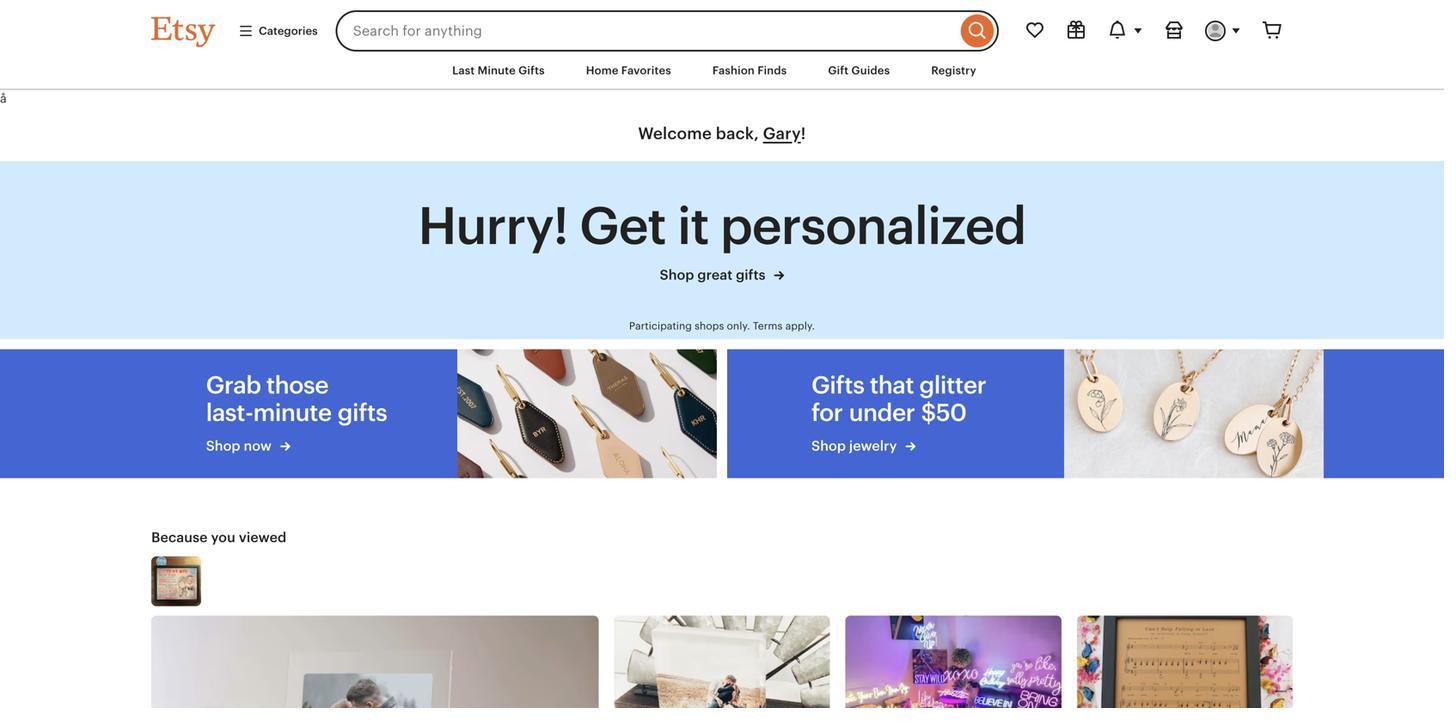 Task type: vqa. For each thing, say whether or not it's contained in the screenshot.
Gifts to the right
yes



Task type: describe. For each thing, give the bounding box(es) containing it.
leatherwork anniversary gift sheet music, leather 9th anniversary gift love etched in leather, couple gift sheet music notes, labor day gift image
[[1077, 616, 1293, 709]]

fashion
[[713, 64, 755, 77]]

viewed
[[239, 530, 287, 546]]

for under $50
[[812, 399, 967, 427]]

gift guides
[[829, 64, 890, 77]]

menu bar containing last minute gifts
[[120, 52, 1324, 90]]

shop jewelry
[[812, 439, 901, 454]]

fashion finds link
[[700, 55, 800, 86]]

participating
[[629, 320, 692, 332]]

grab those last-minute gifts
[[206, 372, 387, 427]]

gifts
[[736, 267, 766, 283]]

welcome back, gary !
[[638, 124, 806, 143]]

!
[[801, 124, 806, 143]]

registry
[[932, 64, 977, 77]]

glitter
[[920, 372, 987, 399]]

great
[[698, 267, 733, 283]]

gifts inside gifts that glitter for under $50
[[812, 372, 865, 399]]

shop for grab those
[[206, 439, 240, 454]]

welcome
[[638, 124, 712, 143]]

hurry! get it personalized
[[418, 197, 1027, 255]]

categories button
[[225, 15, 331, 47]]

it
[[678, 197, 709, 255]]

shop jewelry link
[[812, 437, 996, 456]]

because you viewed
[[151, 530, 287, 546]]

last-
[[206, 399, 253, 427]]

grab
[[206, 372, 261, 399]]

categories banner
[[120, 0, 1324, 52]]

that
[[870, 372, 914, 399]]

minute
[[478, 64, 516, 77]]



Task type: locate. For each thing, give the bounding box(es) containing it.
none search field inside categories banner
[[336, 10, 999, 52]]

to my wife | to my wife gift image
[[151, 557, 201, 607]]

italian leather key chains featuring solid brass oval keyrings shown in a variety of colors and personalized options. image
[[458, 350, 717, 479]]

finds
[[758, 64, 787, 77]]

0 vertical spatial gifts
[[519, 64, 545, 77]]

hurry!
[[418, 197, 568, 255]]

only.
[[727, 320, 751, 332]]

shop for hurry! get it personalized
[[660, 267, 695, 283]]

shop inside "link"
[[660, 267, 695, 283]]

personalized
[[721, 197, 1027, 255]]

0 horizontal spatial gifts
[[519, 64, 545, 77]]

shop for gifts that glitter for under $50
[[812, 439, 846, 454]]

participating shops only. terms apply.
[[629, 320, 815, 332]]

home favorites link
[[573, 55, 684, 86]]

shop now link
[[206, 437, 387, 456]]

Search for anything text field
[[336, 10, 957, 52]]

gary
[[763, 124, 801, 143]]

0 horizontal spatial shop
[[206, 439, 240, 454]]

gifts right minute at the top left
[[519, 64, 545, 77]]

None search field
[[336, 10, 999, 52]]

personalized music plaque with stand | christmas gifts for him | gift for mom& dad | custom picture acrylic song plaque | couple gifts image
[[151, 616, 599, 709]]

shop
[[660, 267, 695, 283], [206, 439, 240, 454], [812, 439, 846, 454]]

because
[[151, 530, 208, 546]]

shop down last-
[[206, 439, 240, 454]]

now
[[244, 439, 272, 454]]

shops
[[695, 320, 724, 332]]

1 horizontal spatial gifts
[[812, 372, 865, 399]]

shop now
[[206, 439, 275, 454]]

those
[[266, 372, 329, 399]]

back,
[[716, 124, 759, 143]]

gift guides link
[[816, 55, 903, 86]]

last minute gifts
[[452, 64, 545, 77]]

jewelry
[[850, 439, 897, 454]]

favorites
[[622, 64, 672, 77]]

you
[[211, 530, 236, 546]]

gary link
[[763, 124, 801, 143]]

custom neon sign | neon sign | unique personalized gifts | wedding signs | name signs  |  outdoor led neon lights | neon signs | wall decor image
[[846, 616, 1062, 709]]

guides
[[852, 64, 890, 77]]

minute gifts
[[253, 399, 387, 427]]

home favorites
[[586, 64, 672, 77]]

shop great gifts link
[[418, 265, 1027, 285]]

gifts
[[519, 64, 545, 77], [812, 372, 865, 399]]

get
[[580, 197, 666, 255]]

last minute gifts link
[[440, 55, 558, 86]]

gifts left that
[[812, 372, 865, 399]]

last
[[452, 64, 475, 77]]

1 horizontal spatial shop
[[660, 267, 695, 283]]

2 horizontal spatial shop
[[812, 439, 846, 454]]

terms apply.
[[753, 320, 815, 332]]

gifts that glitter for under $50
[[812, 372, 987, 427]]

shop great gifts
[[660, 267, 769, 283]]

gifts inside menu bar
[[519, 64, 545, 77]]

gift
[[829, 64, 849, 77]]

four stainless steel oval plate necklaces shown in gold featuring personalized birth flowers and one with a custom name written in a cursive font. image
[[1065, 350, 1324, 479]]

categories
[[259, 24, 318, 37]]

shop left jewelry
[[812, 439, 846, 454]]

personalized photo gift | acrylic picture frame | custom  gifts for him | wedding gifts | unique boyfriend gifts | gift for husband image
[[614, 616, 830, 709]]

home
[[586, 64, 619, 77]]

menu bar
[[120, 52, 1324, 90]]

1 vertical spatial gifts
[[812, 372, 865, 399]]

shop left great
[[660, 267, 695, 283]]

fashion finds
[[713, 64, 787, 77]]

registry link
[[919, 55, 990, 86]]



